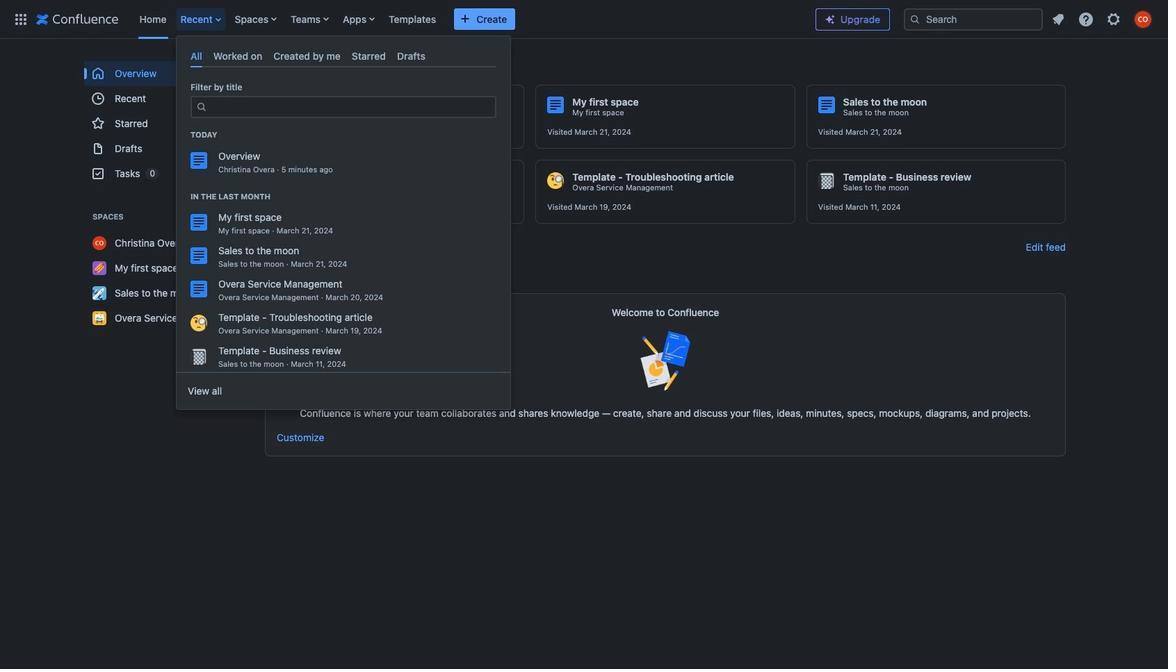 Task type: locate. For each thing, give the bounding box(es) containing it.
None text field
[[211, 97, 487, 117]]

0 horizontal spatial list
[[132, 0, 805, 39]]

list item
[[176, 0, 226, 39]]

1 horizontal spatial :notebook: image
[[818, 172, 835, 189]]

tab list
[[185, 45, 502, 68]]

0 vertical spatial :face_with_monocle: image
[[548, 172, 564, 189]]

Search field
[[904, 8, 1043, 30]]

1 horizontal spatial :face_with_monocle: image
[[548, 172, 564, 189]]

0 vertical spatial :notebook: image
[[818, 172, 835, 189]]

:face_with_monocle: image
[[548, 172, 564, 189], [191, 315, 207, 332]]

create a space image
[[229, 209, 245, 225]]

confluence image
[[36, 11, 119, 27], [36, 11, 119, 27]]

group
[[84, 61, 251, 186]]

None search field
[[904, 8, 1043, 30]]

0 vertical spatial :face_with_monocle: image
[[548, 172, 564, 189]]

0 horizontal spatial :face_with_monocle: image
[[191, 315, 207, 332]]

banner
[[0, 0, 1168, 42]]

1 horizontal spatial :face_with_monocle: image
[[548, 172, 564, 189]]

1 horizontal spatial list
[[1046, 7, 1160, 32]]

1 vertical spatial :face_with_monocle: image
[[191, 315, 207, 332]]

:notebook: image
[[818, 172, 835, 189], [191, 349, 207, 365]]

list
[[132, 0, 805, 39], [1046, 7, 1160, 32]]

0 vertical spatial :notebook: image
[[818, 172, 835, 189]]

:notebook: image
[[818, 172, 835, 189], [191, 349, 207, 365]]

:face_with_monocle: image
[[548, 172, 564, 189], [191, 315, 207, 332]]

1 vertical spatial :notebook: image
[[191, 349, 207, 365]]

1 horizontal spatial :notebook: image
[[818, 172, 835, 189]]

0 horizontal spatial :notebook: image
[[191, 349, 207, 365]]

unstar this space image
[[232, 263, 243, 274]]

1 vertical spatial :face_with_monocle: image
[[191, 315, 207, 332]]

1 vertical spatial :notebook: image
[[191, 349, 207, 365]]

global element
[[8, 0, 805, 39]]

notification icon image
[[1050, 11, 1067, 27]]

0 horizontal spatial :notebook: image
[[191, 349, 207, 365]]



Task type: describe. For each thing, give the bounding box(es) containing it.
list for appswitcher icon
[[132, 0, 805, 39]]

appswitcher icon image
[[13, 11, 29, 27]]

unstar this space image
[[232, 238, 243, 249]]

help icon image
[[1078, 11, 1095, 27]]

list for premium image
[[1046, 7, 1160, 32]]

0 horizontal spatial :face_with_monocle: image
[[191, 315, 207, 332]]

premium image
[[825, 14, 836, 25]]

search image
[[910, 14, 921, 25]]

settings icon image
[[1106, 11, 1122, 27]]



Task type: vqa. For each thing, say whether or not it's contained in the screenshot.
NOTIFICATIONS icon
no



